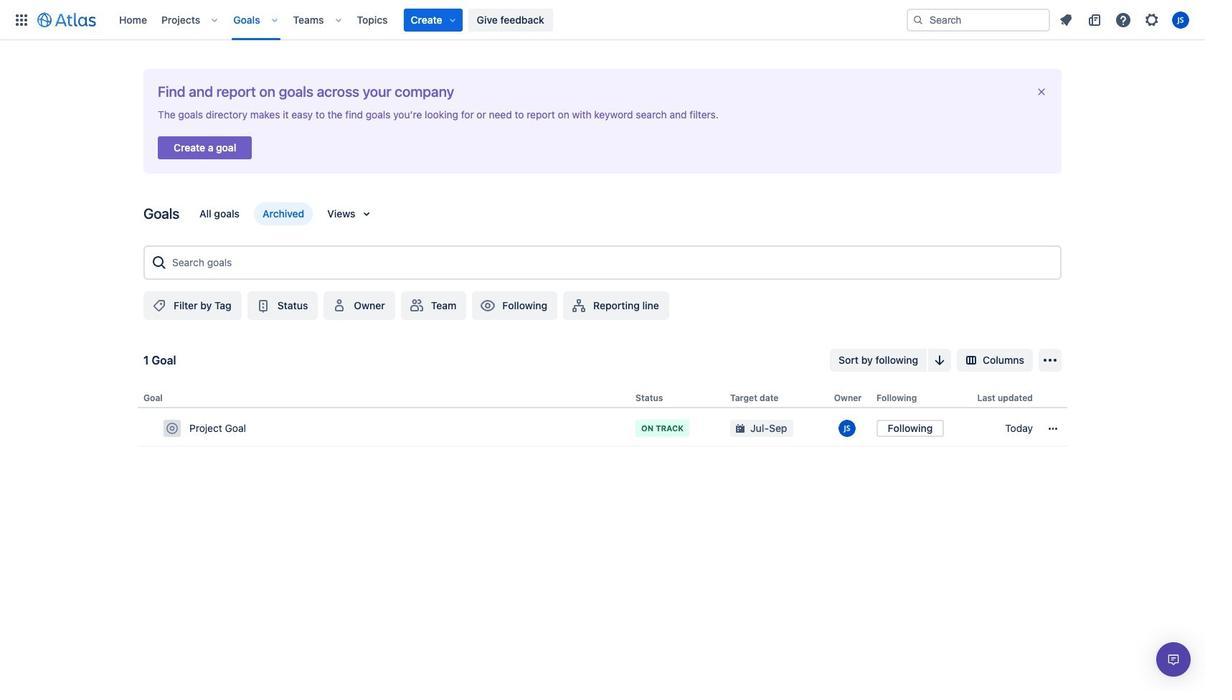 Task type: describe. For each thing, give the bounding box(es) containing it.
label image
[[151, 297, 168, 314]]

search goals image
[[151, 254, 168, 271]]

following image
[[480, 297, 497, 314]]

more icon image
[[1045, 420, 1062, 437]]

switch to... image
[[13, 11, 30, 28]]

top element
[[9, 0, 907, 40]]

status image
[[255, 297, 272, 314]]

search image
[[913, 14, 924, 25]]

Search goals field
[[168, 250, 1055, 276]]



Task type: locate. For each thing, give the bounding box(es) containing it.
more options image
[[1042, 352, 1059, 369]]

notifications image
[[1058, 11, 1075, 28]]

close banner image
[[1036, 86, 1048, 98]]

open intercom messenger image
[[1166, 651, 1183, 668]]

banner
[[0, 0, 1206, 40]]

help image
[[1115, 11, 1133, 28]]

settings image
[[1144, 11, 1161, 28]]

reverse sort order image
[[932, 352, 949, 369]]

account image
[[1173, 11, 1190, 28]]

project goal image
[[167, 423, 178, 434]]

Search field
[[907, 8, 1051, 31]]



Task type: vqa. For each thing, say whether or not it's contained in the screenshot.
Close banner "icon"
yes



